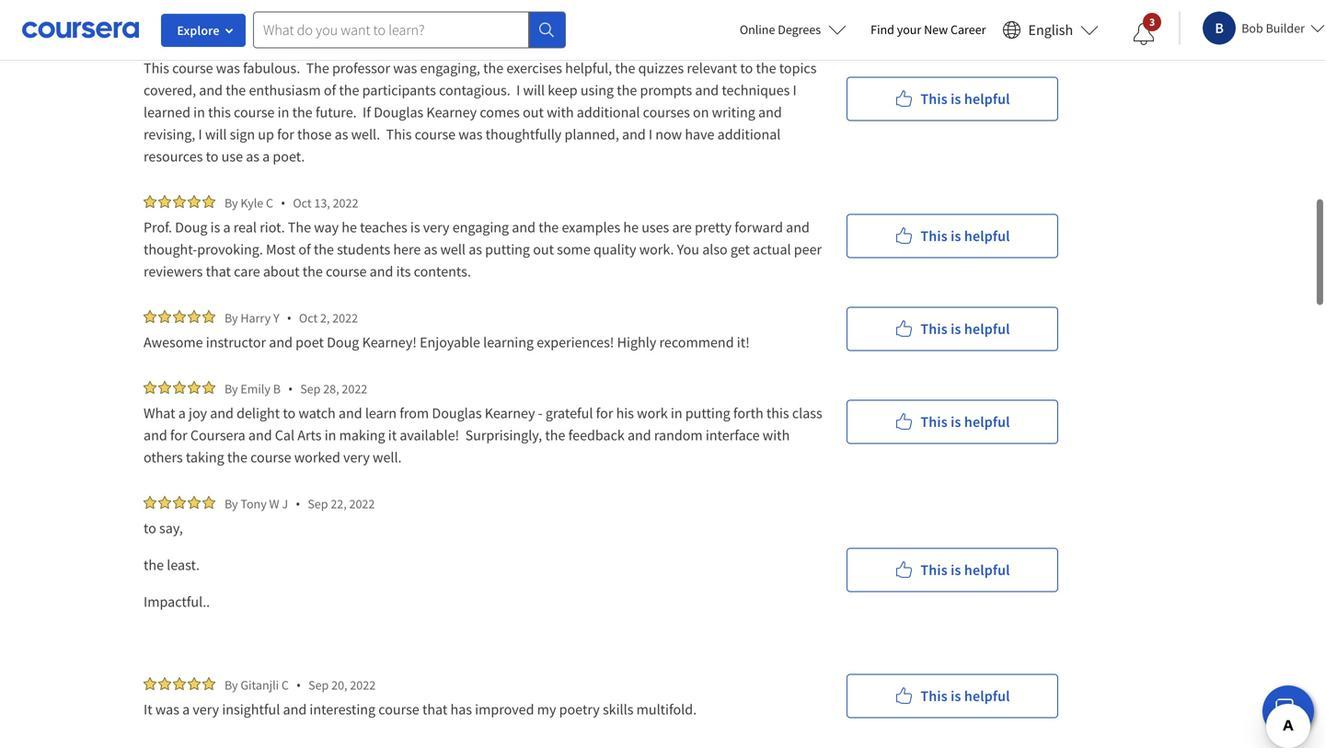 Task type: locate. For each thing, give the bounding box(es) containing it.
awesome
[[144, 333, 203, 352]]

you
[[677, 240, 700, 259]]

awesome instructor and poet doug kearney! enjoyable learning experiences! highly recommend it!
[[144, 333, 753, 352]]

2022 right 20,
[[350, 677, 376, 694]]

1 horizontal spatial additional
[[718, 125, 781, 144]]

0 vertical spatial c
[[266, 195, 274, 211]]

c for riot.
[[266, 195, 274, 211]]

0 horizontal spatial this
[[208, 103, 231, 122]]

by kyle c • oct 13, 2022
[[225, 194, 359, 212]]

• right m at the top left
[[306, 35, 311, 52]]

1 horizontal spatial he
[[624, 218, 639, 237]]

by left harry
[[225, 310, 238, 326]]

as down "future."
[[335, 125, 348, 144]]

filled star image up 'covered,' on the left top
[[188, 36, 201, 49]]

a inside this course was fabulous.  the professor was engaging, the exercises helpful, the quizzes relevant to the topics covered, and the enthusiasm of the participants contagious.  i will keep using the prompts and techniques i learned in this course in the future.  if douglas kearney comes out with additional courses on writing and revising, i will sign up for those as well.  this course was thoughtfully planned, and i now have additional resources to use as a poet.
[[263, 147, 270, 166]]

0 vertical spatial 13,
[[340, 35, 356, 52]]

as right 'well'
[[469, 240, 482, 259]]

a down up
[[263, 147, 270, 166]]

2022 right "28,"
[[342, 381, 368, 397]]

was
[[216, 59, 240, 77], [393, 59, 417, 77], [459, 125, 483, 144], [155, 701, 179, 719]]

1 horizontal spatial with
[[763, 426, 790, 445]]

of right most
[[299, 240, 311, 259]]

it!
[[737, 333, 750, 352]]

2022 right '2,'
[[333, 310, 358, 326]]

filled star image
[[144, 36, 157, 49], [173, 36, 186, 49], [203, 36, 215, 49], [158, 195, 171, 208], [173, 195, 186, 208], [203, 195, 215, 208], [144, 310, 157, 323], [173, 310, 186, 323], [188, 310, 201, 323], [203, 310, 215, 323], [144, 381, 157, 394], [173, 381, 186, 394], [188, 381, 201, 394], [203, 381, 215, 394], [158, 496, 171, 509], [188, 496, 201, 509], [203, 496, 215, 509], [158, 678, 171, 691], [173, 678, 186, 691], [203, 678, 215, 691]]

sep inside by gitanjli c • sep 20, 2022
[[309, 677, 329, 694]]

course
[[172, 59, 213, 77], [234, 103, 275, 122], [415, 125, 456, 144], [326, 262, 367, 281], [251, 448, 291, 467], [379, 701, 420, 719]]

and up peer
[[786, 218, 810, 237]]

the inside prof. doug is a real riot. the way he teaches is very engaging and the examples he uses are pretty forward and thought-provoking. most of the students here as well as putting out some quality work. you also get actual peer reviewers that care about the course and its contents.
[[288, 218, 311, 237]]

from
[[400, 404, 429, 423]]

3 this is helpful button from the top
[[847, 307, 1059, 351]]

2,
[[320, 310, 330, 326]]

13, inside by suzanne m • oct 13, 2022
[[340, 35, 356, 52]]

coursera image
[[22, 15, 139, 44]]

0 vertical spatial this
[[208, 103, 231, 122]]

0 horizontal spatial douglas
[[374, 103, 424, 122]]

this for by harry y • oct 2, 2022
[[921, 320, 948, 338]]

techniques
[[722, 81, 790, 99]]

0 vertical spatial oct
[[318, 35, 337, 52]]

2 this is helpful from the top
[[921, 227, 1011, 245]]

with inside this course was fabulous.  the professor was engaging, the exercises helpful, the quizzes relevant to the topics covered, and the enthusiasm of the participants contagious.  i will keep using the prompts and techniques i learned in this course in the future.  if douglas kearney comes out with additional courses on writing and revising, i will sign up for those as well.  this course was thoughtfully planned, and i now have additional resources to use as a poet.
[[547, 103, 574, 122]]

is for by gitanjli c • sep 20, 2022
[[951, 687, 962, 706]]

0 vertical spatial of
[[324, 81, 336, 99]]

kearney down contagious.
[[427, 103, 477, 122]]

1 vertical spatial of
[[299, 240, 311, 259]]

up
[[258, 125, 274, 144]]

doug down '2,'
[[327, 333, 359, 352]]

douglas inside what a joy and delight to watch and learn from douglas kearney - grateful for his work in putting forth this class and for coursera and cal arts in making it available!  surprisingly, the feedback and random interface with others taking the course worked very well.
[[432, 404, 482, 423]]

feedback
[[569, 426, 625, 445]]

helpful for awesome instructor and poet doug kearney! enjoyable learning experiences! highly recommend it!
[[965, 320, 1011, 338]]

well. inside this course was fabulous.  the professor was engaging, the exercises helpful, the quizzes relevant to the topics covered, and the enthusiasm of the participants contagious.  i will keep using the prompts and techniques i learned in this course in the future.  if douglas kearney comes out with additional courses on writing and revising, i will sign up for those as well.  this course was thoughtfully planned, and i now have additional resources to use as a poet.
[[351, 125, 380, 144]]

0 vertical spatial that
[[206, 262, 231, 281]]

1 horizontal spatial kearney
[[485, 404, 535, 423]]

oct left '2,'
[[299, 310, 318, 326]]

for left the his
[[596, 404, 614, 423]]

1 horizontal spatial will
[[523, 81, 545, 99]]

2022 for watch
[[342, 381, 368, 397]]

insightful
[[222, 701, 280, 719]]

oct for real
[[293, 195, 312, 211]]

1 horizontal spatial 13,
[[340, 35, 356, 52]]

1 vertical spatial c
[[282, 677, 289, 694]]

sep left 22,
[[308, 496, 328, 512]]

0 vertical spatial the
[[306, 59, 329, 77]]

13, up professor
[[340, 35, 356, 52]]

1 horizontal spatial c
[[282, 677, 289, 694]]

2 helpful from the top
[[965, 227, 1011, 245]]

was left fabulous.
[[216, 59, 240, 77]]

this is helpful for prof. doug is a real riot. the way he teaches is very engaging and the examples he uses are pretty forward and thought-provoking. most of the students here as well as putting out some quality work. you also get actual peer reviewers that care about the course and its contents.
[[921, 227, 1011, 245]]

0 vertical spatial b
[[1216, 19, 1225, 37]]

4 helpful from the top
[[965, 413, 1011, 431]]

as
[[335, 125, 348, 144], [246, 147, 260, 166], [424, 240, 438, 259], [469, 240, 482, 259]]

0 horizontal spatial of
[[299, 240, 311, 259]]

oct inside by suzanne m • oct 13, 2022
[[318, 35, 337, 52]]

peer
[[794, 240, 822, 259]]

1 horizontal spatial for
[[277, 125, 294, 144]]

delight
[[237, 404, 280, 423]]

2022
[[358, 35, 384, 52], [333, 195, 359, 211], [333, 310, 358, 326], [342, 381, 368, 397], [349, 496, 375, 512], [350, 677, 376, 694]]

0 horizontal spatial kearney
[[427, 103, 477, 122]]

by for was
[[225, 35, 238, 52]]

and down delight
[[249, 426, 272, 445]]

0 horizontal spatial 13,
[[314, 195, 330, 211]]

0 vertical spatial out
[[523, 103, 544, 122]]

3 helpful from the top
[[965, 320, 1011, 338]]

0 horizontal spatial that
[[206, 262, 231, 281]]

out inside this course was fabulous.  the professor was engaging, the exercises helpful, the quizzes relevant to the topics covered, and the enthusiasm of the participants contagious.  i will keep using the prompts and techniques i learned in this course in the future.  if douglas kearney comes out with additional courses on writing and revising, i will sign up for those as well.  this course was thoughtfully planned, and i now have additional resources to use as a poet.
[[523, 103, 544, 122]]

5 this is helpful from the top
[[921, 561, 1011, 580]]

sep left 20,
[[309, 677, 329, 694]]

0 horizontal spatial with
[[547, 103, 574, 122]]

4 by from the top
[[225, 381, 238, 397]]

6 this is helpful from the top
[[921, 687, 1011, 706]]

interesting
[[310, 701, 376, 719]]

and right engaging
[[512, 218, 536, 237]]

sep inside by tony w j • sep 22, 2022
[[308, 496, 328, 512]]

• right emily
[[288, 380, 293, 398]]

sep for watch
[[300, 381, 321, 397]]

gitanjli
[[241, 677, 279, 694]]

2 vertical spatial very
[[193, 701, 219, 719]]

well. down it
[[373, 448, 402, 467]]

online degrees button
[[725, 9, 862, 50]]

is
[[951, 90, 962, 108], [211, 218, 220, 237], [411, 218, 420, 237], [951, 227, 962, 245], [951, 320, 962, 338], [951, 413, 962, 431], [951, 561, 962, 580], [951, 687, 962, 706]]

now
[[656, 125, 682, 144]]

c inside by kyle c • oct 13, 2022
[[266, 195, 274, 211]]

2 vertical spatial oct
[[299, 310, 318, 326]]

-
[[538, 404, 543, 423]]

i
[[517, 81, 520, 99], [793, 81, 797, 99], [198, 125, 202, 144], [649, 125, 653, 144]]

kyle
[[241, 195, 264, 211]]

out
[[523, 103, 544, 122], [533, 240, 554, 259]]

1 vertical spatial for
[[596, 404, 614, 423]]

1 horizontal spatial douglas
[[432, 404, 482, 423]]

1 vertical spatial out
[[533, 240, 554, 259]]

putting up interface on the bottom of the page
[[686, 404, 731, 423]]

out up the thoughtfully
[[523, 103, 544, 122]]

those
[[297, 125, 332, 144]]

helpful
[[965, 90, 1011, 108], [965, 227, 1011, 245], [965, 320, 1011, 338], [965, 413, 1011, 431], [965, 561, 1011, 580], [965, 687, 1011, 706]]

this inside this course was fabulous.  the professor was engaging, the exercises helpful, the quizzes relevant to the topics covered, and the enthusiasm of the participants contagious.  i will keep using the prompts and techniques i learned in this course in the future.  if douglas kearney comes out with additional courses on writing and revising, i will sign up for those as well.  this course was thoughtfully planned, and i now have additional resources to use as a poet.
[[208, 103, 231, 122]]

online
[[740, 21, 776, 38]]

1 vertical spatial b
[[273, 381, 281, 397]]

in up random
[[671, 404, 683, 423]]

the down by suzanne m • oct 13, 2022
[[306, 59, 329, 77]]

out left the some
[[533, 240, 554, 259]]

0 vertical spatial additional
[[577, 103, 640, 122]]

to say,
[[144, 519, 183, 538]]

1 horizontal spatial this
[[767, 404, 790, 423]]

2 horizontal spatial very
[[423, 218, 450, 237]]

5 helpful from the top
[[965, 561, 1011, 580]]

by left suzanne
[[225, 35, 238, 52]]

will left sign
[[205, 125, 227, 144]]

0 vertical spatial for
[[277, 125, 294, 144]]

in right learned
[[194, 103, 205, 122]]

filled star image up prof.
[[144, 195, 157, 208]]

and down 'techniques'
[[759, 103, 782, 122]]

2022 inside by tony w j • sep 22, 2022
[[349, 496, 375, 512]]

2022 for enjoyable
[[333, 310, 358, 326]]

What do you want to learn? text field
[[253, 12, 529, 48]]

by left tony
[[225, 496, 238, 512]]

a
[[263, 147, 270, 166], [223, 218, 231, 237], [178, 404, 186, 423], [182, 701, 190, 719]]

find your new career link
[[862, 18, 996, 41]]

1 vertical spatial oct
[[293, 195, 312, 211]]

available!
[[400, 426, 460, 445]]

and down y
[[269, 333, 293, 352]]

is for by tony w j • sep 22, 2022
[[951, 561, 962, 580]]

2022 up professor
[[358, 35, 384, 52]]

0 vertical spatial kearney
[[427, 103, 477, 122]]

1 vertical spatial very
[[343, 448, 370, 467]]

b
[[1216, 19, 1225, 37], [273, 381, 281, 397]]

a left "joy"
[[178, 404, 186, 423]]

0 vertical spatial putting
[[485, 240, 530, 259]]

1 vertical spatial 13,
[[314, 195, 330, 211]]

6 helpful from the top
[[965, 687, 1011, 706]]

1 helpful from the top
[[965, 90, 1011, 108]]

that left has
[[423, 701, 448, 719]]

6 this is helpful button from the top
[[847, 674, 1059, 719]]

by left the kyle
[[225, 195, 238, 211]]

learning
[[484, 333, 534, 352]]

he right way
[[342, 218, 357, 237]]

course down students
[[326, 262, 367, 281]]

0 vertical spatial well.
[[351, 125, 380, 144]]

and down work
[[628, 426, 652, 445]]

sep for interesting
[[309, 677, 329, 694]]

poetry
[[559, 701, 600, 719]]

with down forth
[[763, 426, 790, 445]]

1 vertical spatial kearney
[[485, 404, 535, 423]]

say,
[[159, 519, 183, 538]]

• right 'gitanjli'
[[296, 677, 301, 694]]

1 vertical spatial the
[[288, 218, 311, 237]]

0 vertical spatial douglas
[[374, 103, 424, 122]]

2 horizontal spatial for
[[596, 404, 614, 423]]

helpful for what a joy and delight to watch and learn from douglas kearney - grateful for his work in putting forth this class and for coursera and cal arts in making it available!  surprisingly, the feedback and random interface with others taking the course worked very well.
[[965, 413, 1011, 431]]

2022 inside by gitanjli c • sep 20, 2022
[[350, 677, 376, 694]]

sep
[[300, 381, 321, 397], [308, 496, 328, 512], [309, 677, 329, 694]]

2022 for interesting
[[350, 677, 376, 694]]

2 by from the top
[[225, 195, 238, 211]]

2022 inside by harry y • oct 2, 2022
[[333, 310, 358, 326]]

this is helpful for this course was fabulous.  the professor was engaging, the exercises helpful, the quizzes relevant to the topics covered, and the enthusiasm of the participants contagious.  i will keep using the prompts and techniques i learned in this course in the future.  if douglas kearney comes out with additional courses on writing and revising, i will sign up for those as well.  this course was thoughtfully planned, and i now have additional resources to use as a poet.
[[921, 90, 1011, 108]]

• for delight
[[288, 380, 293, 398]]

by inside by harry y • oct 2, 2022
[[225, 310, 238, 326]]

• right y
[[287, 309, 292, 327]]

1 vertical spatial sep
[[308, 496, 328, 512]]

1 vertical spatial well.
[[373, 448, 402, 467]]

filled star image left explore
[[158, 36, 171, 49]]

0 vertical spatial very
[[423, 218, 450, 237]]

by for joy
[[225, 381, 238, 397]]

helpful for this course was fabulous.  the professor was engaging, the exercises helpful, the quizzes relevant to the topics covered, and the enthusiasm of the participants contagious.  i will keep using the prompts and techniques i learned in this course in the future.  if douglas kearney comes out with additional courses on writing and revising, i will sign up for those as well.  this course was thoughtfully planned, and i now have additional resources to use as a poet.
[[965, 90, 1011, 108]]

by inside by tony w j • sep 22, 2022
[[225, 496, 238, 512]]

3
[[1150, 15, 1156, 29]]

1 horizontal spatial very
[[343, 448, 370, 467]]

0 horizontal spatial c
[[266, 195, 274, 211]]

filled star image down resources
[[188, 195, 201, 208]]

this for by kyle c • oct 13, 2022
[[921, 227, 948, 245]]

random
[[655, 426, 703, 445]]

kearney inside this course was fabulous.  the professor was engaging, the exercises helpful, the quizzes relevant to the topics covered, and the enthusiasm of the participants contagious.  i will keep using the prompts and techniques i learned in this course in the future.  if douglas kearney comes out with additional courses on writing and revising, i will sign up for those as well.  this course was thoughtfully planned, and i now have additional resources to use as a poet.
[[427, 103, 477, 122]]

worked
[[294, 448, 341, 467]]

filled star image up it
[[144, 678, 157, 691]]

forth
[[734, 404, 764, 423]]

this
[[144, 59, 169, 77], [921, 90, 948, 108], [386, 125, 412, 144], [921, 227, 948, 245], [921, 320, 948, 338], [921, 413, 948, 431], [921, 561, 948, 580], [921, 687, 948, 706]]

professor
[[332, 59, 390, 77]]

1 horizontal spatial putting
[[686, 404, 731, 423]]

1 vertical spatial will
[[205, 125, 227, 144]]

this course was fabulous.  the professor was engaging, the exercises helpful, the quizzes relevant to the topics covered, and the enthusiasm of the participants contagious.  i will keep using the prompts and techniques i learned in this course in the future.  if douglas kearney comes out with additional courses on writing and revising, i will sign up for those as well.  this course was thoughtfully planned, and i now have additional resources to use as a poet.
[[144, 59, 820, 166]]

with
[[547, 103, 574, 122], [763, 426, 790, 445]]

oct down poet.
[[293, 195, 312, 211]]

the down professor
[[339, 81, 359, 99]]

a left real
[[223, 218, 231, 237]]

putting inside prof. doug is a real riot. the way he teaches is very engaging and the examples he uses are pretty forward and thought-provoking. most of the students here as well as putting out some quality work. you also get actual peer reviewers that care about the course and its contents.
[[485, 240, 530, 259]]

uses
[[642, 218, 670, 237]]

putting
[[485, 240, 530, 259], [686, 404, 731, 423]]

2022 inside by kyle c • oct 13, 2022
[[333, 195, 359, 211]]

for up 'others'
[[170, 426, 187, 445]]

2022 inside by emily b • sep 28, 2022
[[342, 381, 368, 397]]

the
[[483, 59, 504, 77], [615, 59, 636, 77], [756, 59, 777, 77], [226, 81, 246, 99], [339, 81, 359, 99], [617, 81, 637, 99], [292, 103, 313, 122], [539, 218, 559, 237], [314, 240, 334, 259], [303, 262, 323, 281], [545, 426, 566, 445], [227, 448, 248, 467], [144, 556, 164, 575]]

watch
[[299, 404, 336, 423]]

None search field
[[253, 12, 566, 48]]

•
[[306, 35, 311, 52], [281, 194, 286, 212], [287, 309, 292, 327], [288, 380, 293, 398], [296, 495, 300, 513], [296, 677, 301, 694]]

by inside by emily b • sep 28, 2022
[[225, 381, 238, 397]]

the up the those
[[292, 103, 313, 122]]

the down way
[[314, 240, 334, 259]]

he left uses
[[624, 218, 639, 237]]

b left bob on the top right of page
[[1216, 19, 1225, 37]]

0 vertical spatial sep
[[300, 381, 321, 397]]

the down by kyle c • oct 13, 2022 on the top left of the page
[[288, 218, 311, 237]]

joy
[[189, 404, 207, 423]]

1 vertical spatial with
[[763, 426, 790, 445]]

putting inside what a joy and delight to watch and learn from douglas kearney - grateful for his work in putting forth this class and for coursera and cal arts in making it available!  surprisingly, the feedback and random interface with others taking the course worked very well.
[[686, 404, 731, 423]]

by inside by gitanjli c • sep 20, 2022
[[225, 677, 238, 694]]

of inside prof. doug is a real riot. the way he teaches is very engaging and the examples he uses are pretty forward and thought-provoking. most of the students here as well as putting out some quality work. you also get actual peer reviewers that care about the course and its contents.
[[299, 240, 311, 259]]

6 by from the top
[[225, 677, 238, 694]]

1 vertical spatial additional
[[718, 125, 781, 144]]

some
[[557, 240, 591, 259]]

was right it
[[155, 701, 179, 719]]

13, inside by kyle c • oct 13, 2022
[[314, 195, 330, 211]]

this right forth
[[767, 404, 790, 423]]

the up contagious.
[[483, 59, 504, 77]]

the up 'techniques'
[[756, 59, 777, 77]]

c right 'gitanjli'
[[282, 677, 289, 694]]

very up 'well'
[[423, 218, 450, 237]]

1 by from the top
[[225, 35, 238, 52]]

0 horizontal spatial he
[[342, 218, 357, 237]]

well.
[[351, 125, 380, 144], [373, 448, 402, 467]]

by gitanjli c • sep 20, 2022
[[225, 677, 376, 694]]

1 this is helpful from the top
[[921, 90, 1011, 108]]

• up riot.
[[281, 194, 286, 212]]

the right "using"
[[617, 81, 637, 99]]

recommend
[[660, 333, 734, 352]]

c for and
[[282, 677, 289, 694]]

filled star image
[[158, 36, 171, 49], [188, 36, 201, 49], [144, 195, 157, 208], [188, 195, 201, 208], [158, 310, 171, 323], [158, 381, 171, 394], [144, 496, 157, 509], [173, 496, 186, 509], [144, 678, 157, 691], [188, 678, 201, 691]]

by inside by suzanne m • oct 13, 2022
[[225, 35, 238, 52]]

experiences!
[[537, 333, 615, 352]]

0 horizontal spatial doug
[[175, 218, 208, 237]]

c inside by gitanjli c • sep 20, 2022
[[282, 677, 289, 694]]

2 vertical spatial for
[[170, 426, 187, 445]]

to
[[741, 59, 753, 77], [206, 147, 219, 166], [283, 404, 296, 423], [144, 519, 156, 538]]

3 by from the top
[[225, 310, 238, 326]]

participants
[[362, 81, 436, 99]]

is for by harry y • oct 2, 2022
[[951, 320, 962, 338]]

1 this is helpful button from the top
[[847, 77, 1059, 121]]

coursera
[[190, 426, 246, 445]]

1 vertical spatial that
[[423, 701, 448, 719]]

well
[[441, 240, 466, 259]]

this up sign
[[208, 103, 231, 122]]

• right the j
[[296, 495, 300, 513]]

oct right m at the top left
[[318, 35, 337, 52]]

1 horizontal spatial b
[[1216, 19, 1225, 37]]

with down the keep
[[547, 103, 574, 122]]

bob builder
[[1242, 20, 1306, 36]]

courses
[[643, 103, 690, 122]]

1 vertical spatial putting
[[686, 404, 731, 423]]

13, for riot.
[[314, 195, 330, 211]]

2022 inside by suzanne m • oct 13, 2022
[[358, 35, 384, 52]]

douglas down participants
[[374, 103, 424, 122]]

poet.
[[273, 147, 305, 166]]

1 horizontal spatial doug
[[327, 333, 359, 352]]

he
[[342, 218, 357, 237], [624, 218, 639, 237]]

2022 up way
[[333, 195, 359, 211]]

0 vertical spatial doug
[[175, 218, 208, 237]]

this for by suzanne m • oct 13, 2022
[[921, 90, 948, 108]]

very inside what a joy and delight to watch and learn from douglas kearney - grateful for his work in putting forth this class and for coursera and cal arts in making it available!  surprisingly, the feedback and random interface with others taking the course worked very well.
[[343, 448, 370, 467]]

of
[[324, 81, 336, 99], [299, 240, 311, 259]]

provoking.
[[197, 240, 263, 259]]

1 vertical spatial douglas
[[432, 404, 482, 423]]

for right up
[[277, 125, 294, 144]]

oct inside by kyle c • oct 13, 2022
[[293, 195, 312, 211]]

0 horizontal spatial b
[[273, 381, 281, 397]]

the right about on the top left
[[303, 262, 323, 281]]

2 vertical spatial sep
[[309, 677, 329, 694]]

making
[[339, 426, 385, 445]]

explore button
[[161, 14, 246, 47]]

this is helpful for awesome instructor and poet doug kearney! enjoyable learning experiences! highly recommend it!
[[921, 320, 1011, 338]]

4 this is helpful button from the top
[[847, 400, 1059, 444]]

i down exercises
[[517, 81, 520, 99]]

will down exercises
[[523, 81, 545, 99]]

0 horizontal spatial putting
[[485, 240, 530, 259]]

4 this is helpful from the top
[[921, 413, 1011, 431]]

0 horizontal spatial will
[[205, 125, 227, 144]]

2 he from the left
[[624, 218, 639, 237]]

oct inside by harry y • oct 2, 2022
[[299, 310, 318, 326]]

enthusiasm
[[249, 81, 321, 99]]

1 horizontal spatial of
[[324, 81, 336, 99]]

c right the kyle
[[266, 195, 274, 211]]

13, up way
[[314, 195, 330, 211]]

additional down "using"
[[577, 103, 640, 122]]

oct
[[318, 35, 337, 52], [293, 195, 312, 211], [299, 310, 318, 326]]

3 this is helpful from the top
[[921, 320, 1011, 338]]

by inside by kyle c • oct 13, 2022
[[225, 195, 238, 211]]

0 vertical spatial with
[[547, 103, 574, 122]]

that
[[206, 262, 231, 281], [423, 701, 448, 719]]

2 this is helpful button from the top
[[847, 214, 1059, 258]]

1 vertical spatial this
[[767, 404, 790, 423]]

2022 for was
[[358, 35, 384, 52]]

it
[[144, 701, 152, 719]]

b right emily
[[273, 381, 281, 397]]

kearney up surprisingly,
[[485, 404, 535, 423]]

doug
[[175, 218, 208, 237], [327, 333, 359, 352]]

5 by from the top
[[225, 496, 238, 512]]

doug up "thought-"
[[175, 218, 208, 237]]

sep inside by emily b • sep 28, 2022
[[300, 381, 321, 397]]



Task type: vqa. For each thing, say whether or not it's contained in the screenshot.
interface
yes



Task type: describe. For each thing, give the bounding box(es) containing it.
others
[[144, 448, 183, 467]]

impactful..
[[144, 593, 210, 611]]

helpful for it was a very insightful and interesting course that has improved my poetry skills multifold.
[[965, 687, 1011, 706]]

and up coursera
[[210, 404, 234, 423]]

career
[[951, 21, 987, 38]]

future.
[[316, 103, 357, 122]]

20,
[[332, 677, 348, 694]]

degrees
[[778, 21, 821, 38]]

of inside this course was fabulous.  the professor was engaging, the exercises helpful, the quizzes relevant to the topics covered, and the enthusiasm of the participants contagious.  i will keep using the prompts and techniques i learned in this course in the future.  if douglas kearney comes out with additional courses on writing and revising, i will sign up for those as well.  this course was thoughtfully planned, and i now have additional resources to use as a poet.
[[324, 81, 336, 99]]

examples
[[562, 218, 621, 237]]

keep
[[548, 81, 578, 99]]

by for a
[[225, 677, 238, 694]]

• for the
[[306, 35, 311, 52]]

course inside what a joy and delight to watch and learn from douglas kearney - grateful for his work in putting forth this class and for coursera and cal arts in making it available!  surprisingly, the feedback and random interface with others taking the course worked very well.
[[251, 448, 291, 467]]

his
[[617, 404, 634, 423]]

is for by suzanne m • oct 13, 2022
[[951, 90, 962, 108]]

my
[[537, 701, 557, 719]]

reviewers
[[144, 262, 203, 281]]

improved
[[475, 701, 534, 719]]

real
[[234, 218, 257, 237]]

and down the what
[[144, 426, 167, 445]]

work
[[637, 404, 668, 423]]

• for doug
[[287, 309, 292, 327]]

bob
[[1242, 20, 1264, 36]]

taking
[[186, 448, 224, 467]]

y
[[273, 310, 280, 326]]

topics
[[780, 59, 817, 77]]

quizzes
[[639, 59, 684, 77]]

get
[[731, 240, 750, 259]]

oct for doug
[[299, 310, 318, 326]]

course down participants
[[415, 125, 456, 144]]

28,
[[323, 381, 339, 397]]

pretty
[[695, 218, 732, 237]]

filled star image up "to say," at the bottom of the page
[[144, 496, 157, 509]]

w
[[269, 496, 279, 512]]

by for is
[[225, 195, 238, 211]]

this for by tony w j • sep 22, 2022
[[921, 561, 948, 580]]

riot.
[[260, 218, 285, 237]]

5 this is helpful button from the top
[[847, 548, 1059, 593]]

13, for professor
[[340, 35, 356, 52]]

i down 'topics'
[[793, 81, 797, 99]]

was down comes
[[459, 125, 483, 144]]

was up participants
[[393, 59, 417, 77]]

builder
[[1267, 20, 1306, 36]]

by emily b • sep 28, 2022
[[225, 380, 368, 398]]

i left now
[[649, 125, 653, 144]]

a right it
[[182, 701, 190, 719]]

the left quizzes
[[615, 59, 636, 77]]

to inside what a joy and delight to watch and learn from douglas kearney - grateful for his work in putting forth this class and for coursera and cal arts in making it available!  surprisingly, the feedback and random interface with others taking the course worked very well.
[[283, 404, 296, 423]]

engaging
[[453, 218, 509, 237]]

multifold.
[[637, 701, 697, 719]]

course right interesting
[[379, 701, 420, 719]]

cal
[[275, 426, 295, 445]]

find your new career
[[871, 21, 987, 38]]

a inside prof. doug is a real riot. the way he teaches is very engaging and the examples he uses are pretty forward and thought-provoking. most of the students here as well as putting out some quality work. you also get actual peer reviewers that care about the course and its contents.
[[223, 218, 231, 237]]

most
[[266, 240, 296, 259]]

by tony w j • sep 22, 2022
[[225, 495, 375, 513]]

with inside what a joy and delight to watch and learn from douglas kearney - grateful for his work in putting forth this class and for coursera and cal arts in making it available!  surprisingly, the feedback and random interface with others taking the course worked very well.
[[763, 426, 790, 445]]

prof. doug is a real riot. the way he teaches is very engaging and the examples he uses are pretty forward and thought-provoking. most of the students here as well as putting out some quality work. you also get actual peer reviewers that care about the course and its contents.
[[144, 218, 825, 281]]

course up 'covered,' on the left top
[[172, 59, 213, 77]]

filled star image up the what
[[158, 381, 171, 394]]

course up up
[[234, 103, 275, 122]]

• for real
[[281, 194, 286, 212]]

grateful
[[546, 404, 593, 423]]

resources
[[144, 147, 203, 166]]

filled star image left 'gitanjli'
[[188, 678, 201, 691]]

the least.
[[144, 556, 200, 575]]

0 vertical spatial will
[[523, 81, 545, 99]]

prof.
[[144, 218, 172, 237]]

and left its
[[370, 262, 394, 281]]

the left least.
[[144, 556, 164, 575]]

contagious.
[[439, 81, 511, 99]]

1 vertical spatial doug
[[327, 333, 359, 352]]

also
[[703, 240, 728, 259]]

very inside prof. doug is a real riot. the way he teaches is very engaging and the examples he uses are pretty forward and thought-provoking. most of the students here as well as putting out some quality work. you also get actual peer reviewers that care about the course and its contents.
[[423, 218, 450, 237]]

i right revising,
[[198, 125, 202, 144]]

about
[[263, 262, 300, 281]]

prompts
[[640, 81, 693, 99]]

j
[[282, 496, 288, 512]]

douglas inside this course was fabulous.  the professor was engaging, the exercises helpful, the quizzes relevant to the topics covered, and the enthusiasm of the participants contagious.  i will keep using the prompts and techniques i learned in this course in the future.  if douglas kearney comes out with additional courses on writing and revising, i will sign up for those as well.  this course was thoughtfully planned, and i now have additional resources to use as a poet.
[[374, 103, 424, 122]]

as left 'well'
[[424, 240, 438, 259]]

poet
[[296, 333, 324, 352]]

0 horizontal spatial additional
[[577, 103, 640, 122]]

• for insightful
[[296, 677, 301, 694]]

is for by emily b • sep 28, 2022
[[951, 413, 962, 431]]

this is helpful button for what a joy and delight to watch and learn from douglas kearney - grateful for his work in putting forth this class and for coursera and cal arts in making it available!  surprisingly, the feedback and random interface with others taking the course worked very well.
[[847, 400, 1059, 444]]

on
[[693, 103, 709, 122]]

english button
[[996, 0, 1107, 60]]

show notifications image
[[1134, 23, 1156, 45]]

oct for the
[[318, 35, 337, 52]]

doug inside prof. doug is a real riot. the way he teaches is very engaging and the examples he uses are pretty forward and thought-provoking. most of the students here as well as putting out some quality work. you also get actual peer reviewers that care about the course and its contents.
[[175, 218, 208, 237]]

what
[[144, 404, 175, 423]]

and down relevant
[[696, 81, 719, 99]]

1 he from the left
[[342, 218, 357, 237]]

forward
[[735, 218, 784, 237]]

and up making
[[339, 404, 362, 423]]

this for by gitanjli c • sep 20, 2022
[[921, 687, 948, 706]]

it was a very insightful and interesting course that has improved my poetry skills multifold.
[[144, 701, 700, 719]]

out inside prof. doug is a real riot. the way he teaches is very engaging and the examples he uses are pretty forward and thought-provoking. most of the students here as well as putting out some quality work. you also get actual peer reviewers that care about the course and its contents.
[[533, 240, 554, 259]]

tony
[[241, 496, 267, 512]]

this is helpful for it was a very insightful and interesting course that has improved my poetry skills multifold.
[[921, 687, 1011, 706]]

in down enthusiasm
[[278, 103, 289, 122]]

filled star image up say,
[[173, 496, 186, 509]]

to up 'techniques'
[[741, 59, 753, 77]]

suzanne
[[241, 35, 287, 52]]

it
[[388, 426, 397, 445]]

and right 'covered,' on the left top
[[199, 81, 223, 99]]

engaging,
[[420, 59, 481, 77]]

highly
[[617, 333, 657, 352]]

course inside prof. doug is a real riot. the way he teaches is very engaging and the examples he uses are pretty forward and thought-provoking. most of the students here as well as putting out some quality work. you also get actual peer reviewers that care about the course and its contents.
[[326, 262, 367, 281]]

the up the some
[[539, 218, 559, 237]]

helpful,
[[565, 59, 612, 77]]

for inside this course was fabulous.  the professor was engaging, the exercises helpful, the quizzes relevant to the topics covered, and the enthusiasm of the participants contagious.  i will keep using the prompts and techniques i learned in this course in the future.  if douglas kearney comes out with additional courses on writing and revising, i will sign up for those as well.  this course was thoughtfully planned, and i now have additional resources to use as a poet.
[[277, 125, 294, 144]]

the inside this course was fabulous.  the professor was engaging, the exercises helpful, the quizzes relevant to the topics covered, and the enthusiasm of the participants contagious.  i will keep using the prompts and techniques i learned in this course in the future.  if douglas kearney comes out with additional courses on writing and revising, i will sign up for those as well.  this course was thoughtfully planned, and i now have additional resources to use as a poet.
[[306, 59, 329, 77]]

by harry y • oct 2, 2022
[[225, 309, 358, 327]]

english
[[1029, 21, 1074, 39]]

enjoyable
[[420, 333, 481, 352]]

b inside by emily b • sep 28, 2022
[[273, 381, 281, 397]]

care
[[234, 262, 260, 281]]

2022 for the
[[333, 195, 359, 211]]

have
[[685, 125, 715, 144]]

to left say,
[[144, 519, 156, 538]]

exercises
[[507, 59, 563, 77]]

if
[[363, 103, 371, 122]]

least.
[[167, 556, 200, 575]]

filled star image up awesome
[[158, 310, 171, 323]]

and left now
[[622, 125, 646, 144]]

instructor
[[206, 333, 266, 352]]

m
[[289, 35, 299, 52]]

by for and
[[225, 310, 238, 326]]

1 horizontal spatial that
[[423, 701, 448, 719]]

here
[[393, 240, 421, 259]]

and down by gitanjli c • sep 20, 2022
[[283, 701, 307, 719]]

is for by kyle c • oct 13, 2022
[[951, 227, 962, 245]]

kearney inside what a joy and delight to watch and learn from douglas kearney - grateful for his work in putting forth this class and for coursera and cal arts in making it available!  surprisingly, the feedback and random interface with others taking the course worked very well.
[[485, 404, 535, 423]]

chat with us image
[[1274, 697, 1304, 726]]

by suzanne m • oct 13, 2022
[[225, 35, 384, 52]]

this is helpful button for it was a very insightful and interesting course that has improved my poetry skills multifold.
[[847, 674, 1059, 719]]

contents.
[[414, 262, 471, 281]]

relevant
[[687, 59, 738, 77]]

to left 'use'
[[206, 147, 219, 166]]

helpful for prof. doug is a real riot. the way he teaches is very engaging and the examples he uses are pretty forward and thought-provoking. most of the students here as well as putting out some quality work. you also get actual peer reviewers that care about the course and its contents.
[[965, 227, 1011, 245]]

0 horizontal spatial for
[[170, 426, 187, 445]]

actual
[[753, 240, 791, 259]]

this is helpful button for prof. doug is a real riot. the way he teaches is very engaging and the examples he uses are pretty forward and thought-provoking. most of the students here as well as putting out some quality work. you also get actual peer reviewers that care about the course and its contents.
[[847, 214, 1059, 258]]

this is helpful for what a joy and delight to watch and learn from douglas kearney - grateful for his work in putting forth this class and for coursera and cal arts in making it available!  surprisingly, the feedback and random interface with others taking the course worked very well.
[[921, 413, 1011, 431]]

0 horizontal spatial very
[[193, 701, 219, 719]]

this for by emily b • sep 28, 2022
[[921, 413, 948, 431]]

are
[[673, 218, 692, 237]]

this inside what a joy and delight to watch and learn from douglas kearney - grateful for his work in putting forth this class and for coursera and cal arts in making it available!  surprisingly, the feedback and random interface with others taking the course worked very well.
[[767, 404, 790, 423]]

a inside what a joy and delight to watch and learn from douglas kearney - grateful for his work in putting forth this class and for coursera and cal arts in making it available!  surprisingly, the feedback and random interface with others taking the course worked very well.
[[178, 404, 186, 423]]

this is helpful button for this course was fabulous.  the professor was engaging, the exercises helpful, the quizzes relevant to the topics covered, and the enthusiasm of the participants contagious.  i will keep using the prompts and techniques i learned in this course in the future.  if douglas kearney comes out with additional courses on writing and revising, i will sign up for those as well.  this course was thoughtfully planned, and i now have additional resources to use as a poet.
[[847, 77, 1059, 121]]

the down grateful
[[545, 426, 566, 445]]

covered,
[[144, 81, 196, 99]]

harry
[[241, 310, 271, 326]]

this is helpful button for awesome instructor and poet doug kearney! enjoyable learning experiences! highly recommend it!
[[847, 307, 1059, 351]]

its
[[396, 262, 411, 281]]

that inside prof. doug is a real riot. the way he teaches is very engaging and the examples he uses are pretty forward and thought-provoking. most of the students here as well as putting out some quality work. you also get actual peer reviewers that care about the course and its contents.
[[206, 262, 231, 281]]

the down coursera
[[227, 448, 248, 467]]

in right arts
[[325, 426, 336, 445]]

well. inside what a joy and delight to watch and learn from douglas kearney - grateful for his work in putting forth this class and for coursera and cal arts in making it available!  surprisingly, the feedback and random interface with others taking the course worked very well.
[[373, 448, 402, 467]]

as right 'use'
[[246, 147, 260, 166]]

the down fabulous.
[[226, 81, 246, 99]]



